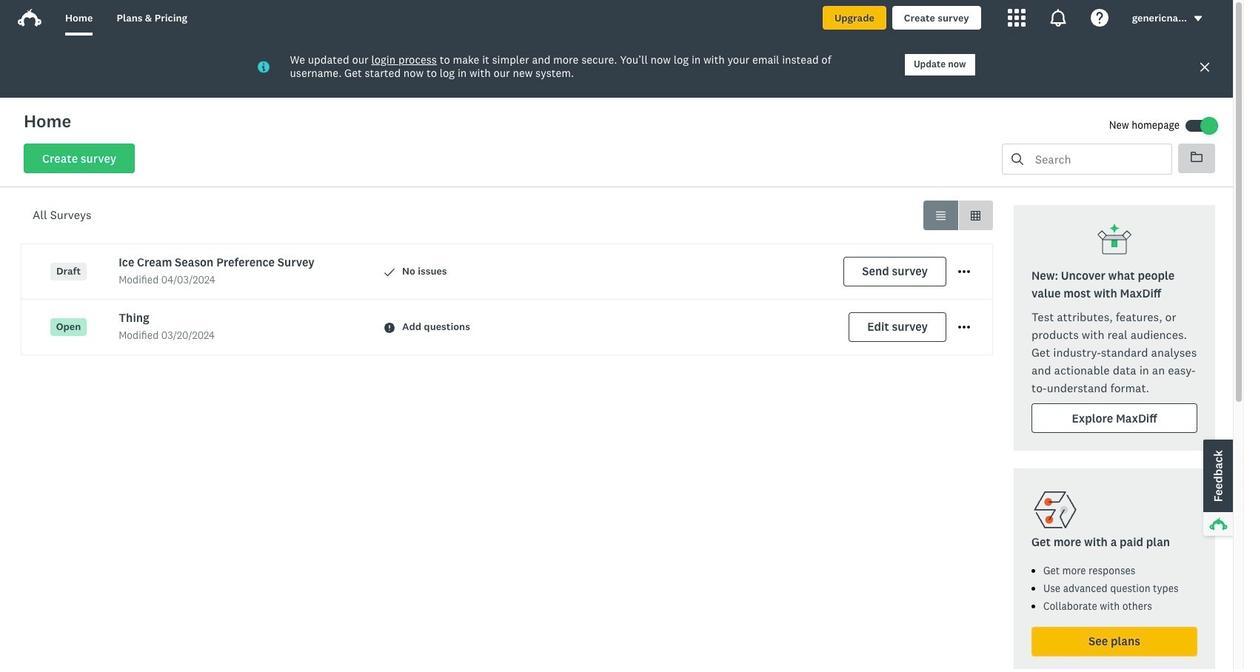 Task type: locate. For each thing, give the bounding box(es) containing it.
response based pricing icon image
[[1032, 487, 1079, 534]]

brand logo image
[[18, 6, 41, 30], [18, 9, 41, 27]]

group
[[924, 201, 993, 230]]

2 brand logo image from the top
[[18, 9, 41, 27]]

open menu image
[[959, 266, 970, 278], [959, 271, 970, 274], [959, 322, 970, 334]]

help icon image
[[1091, 9, 1109, 27]]

products icon image
[[1008, 9, 1026, 27], [1008, 9, 1026, 27]]

notification center icon image
[[1049, 9, 1067, 27]]

open menu image
[[959, 326, 970, 329]]

3 open menu image from the top
[[959, 322, 970, 334]]

open menu image for no issues icon
[[959, 266, 970, 278]]

no issues image
[[384, 267, 395, 277]]

Search text field
[[1024, 144, 1172, 174]]

search image
[[1012, 153, 1024, 165], [1012, 153, 1024, 165]]

1 open menu image from the top
[[959, 266, 970, 278]]

dropdown arrow icon image
[[1193, 14, 1204, 24], [1195, 16, 1202, 21]]



Task type: vqa. For each thing, say whether or not it's contained in the screenshot.
group
yes



Task type: describe. For each thing, give the bounding box(es) containing it.
folders image
[[1191, 152, 1203, 162]]

2 open menu image from the top
[[959, 271, 970, 274]]

max diff icon image
[[1097, 223, 1133, 259]]

open menu image for warning icon
[[959, 322, 970, 334]]

warning image
[[384, 323, 395, 333]]

folders image
[[1191, 151, 1203, 163]]

1 brand logo image from the top
[[18, 6, 41, 30]]

x image
[[1199, 61, 1211, 73]]



